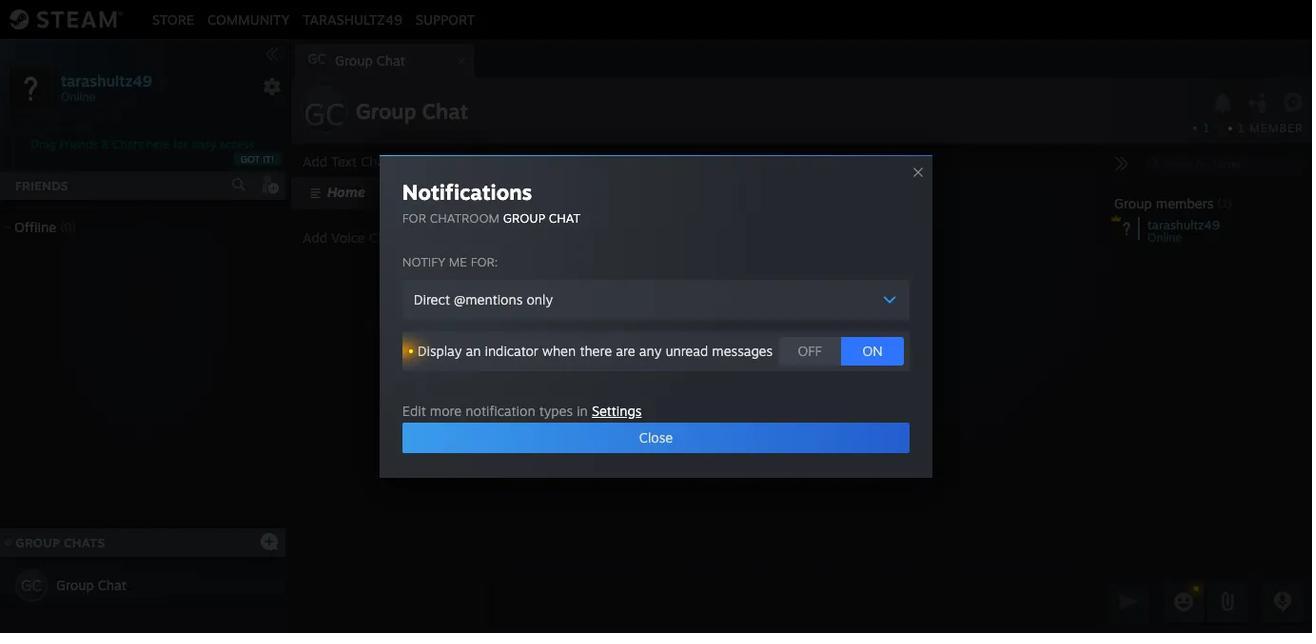 Task type: describe. For each thing, give the bounding box(es) containing it.
add for add text channel
[[303, 153, 328, 169]]

settings
[[592, 403, 642, 419]]

close this tab image
[[452, 55, 471, 67]]

friday,
[[644, 168, 674, 179]]

1 for 1 member
[[1239, 121, 1246, 135]]

display
[[418, 343, 462, 359]]

indicator
[[485, 343, 539, 359]]

add text channel
[[303, 153, 412, 169]]

text
[[331, 153, 357, 169]]

here
[[146, 137, 170, 151]]

more
[[430, 403, 462, 419]]

1 vertical spatial gc
[[304, 95, 345, 133]]

an
[[466, 343, 481, 359]]

chatroom
[[430, 210, 500, 226]]

chat up unpin channel list image
[[422, 98, 468, 124]]

&
[[101, 137, 110, 151]]

members
[[1156, 195, 1214, 211]]

chat inside gc group chat
[[377, 52, 406, 69]]

chat inside notifications for chatroom group chat
[[549, 210, 581, 226]]

store link
[[146, 11, 201, 27]]

store
[[152, 11, 194, 27]]

for inside notifications for chatroom group chat
[[403, 210, 426, 226]]

any
[[639, 343, 662, 359]]

support
[[416, 11, 475, 27]]

offline
[[14, 219, 56, 235]]

1 for 1
[[1204, 121, 1210, 135]]

0 horizontal spatial chats
[[64, 535, 105, 550]]

community
[[208, 11, 290, 27]]

chat down group chats
[[98, 577, 127, 593]]

easy
[[192, 137, 216, 151]]

november
[[676, 168, 722, 179]]

direct
[[414, 291, 450, 307]]

tarashultz49 online
[[1148, 217, 1221, 245]]

close
[[640, 429, 673, 445]]

send special image
[[1217, 590, 1239, 613]]

there
[[580, 343, 612, 359]]

community link
[[201, 11, 296, 27]]

drag
[[31, 137, 56, 151]]

2023
[[741, 168, 765, 179]]

add for add voice channel
[[303, 229, 328, 246]]

manage group chat settings image
[[1283, 92, 1308, 117]]

types
[[539, 403, 573, 419]]

when
[[543, 343, 576, 359]]

in
[[577, 403, 588, 419]]

create a group chat image
[[260, 532, 279, 551]]

manage friends list settings image
[[263, 77, 282, 96]]



Task type: locate. For each thing, give the bounding box(es) containing it.
group chat
[[356, 98, 468, 124], [56, 577, 127, 593]]

group chats
[[16, 535, 105, 550]]

1 horizontal spatial group chat
[[356, 98, 468, 124]]

unread
[[666, 343, 708, 359]]

channel
[[361, 153, 412, 169], [369, 229, 420, 246]]

display an indicator when there are any unread messages
[[418, 343, 773, 359]]

collapse chats list image
[[0, 539, 22, 547]]

channel for add voice channel
[[369, 229, 420, 246]]

0 vertical spatial channel
[[361, 153, 412, 169]]

tarashultz49 up gc group chat at the left top of the page
[[303, 11, 403, 27]]

gc
[[308, 50, 326, 67], [304, 95, 345, 133], [21, 576, 42, 595]]

for right here
[[173, 137, 188, 151]]

chat down tarashultz49 link
[[377, 52, 406, 69]]

drag friends & chats here for easy access
[[31, 137, 255, 151]]

unpin channel list image
[[449, 148, 474, 173]]

chats
[[113, 137, 143, 151], [64, 535, 105, 550]]

None text field
[[487, 578, 1103, 625]]

only
[[527, 291, 553, 307]]

friends down 'drag'
[[15, 178, 68, 193]]

1 1 from the left
[[1204, 121, 1210, 135]]

me
[[449, 254, 467, 269]]

0 horizontal spatial 1
[[1204, 121, 1210, 135]]

notify me for:
[[403, 254, 498, 269]]

tarashultz49 down "members"
[[1148, 217, 1221, 232]]

friday, november 17, 2023
[[644, 168, 765, 179]]

group chat down group chats
[[56, 577, 127, 593]]

tarashultz49
[[303, 11, 403, 27], [61, 71, 152, 90], [1148, 217, 1221, 232]]

group chat up unpin channel list image
[[356, 98, 468, 124]]

direct @mentions only
[[414, 291, 553, 307]]

messages
[[712, 343, 773, 359]]

edit
[[403, 403, 426, 419]]

online
[[1148, 230, 1183, 245]]

2 horizontal spatial tarashultz49
[[1148, 217, 1221, 232]]

2 vertical spatial tarashultz49
[[1148, 217, 1221, 232]]

0 vertical spatial add
[[303, 153, 328, 169]]

edit more notification types in settings close
[[403, 403, 673, 445]]

group inside gc group chat
[[335, 52, 373, 69]]

0 horizontal spatial tarashultz49
[[61, 71, 152, 90]]

close button
[[403, 423, 910, 453]]

channel up notify
[[369, 229, 420, 246]]

1 member
[[1239, 121, 1304, 135]]

manage notification settings image
[[1211, 92, 1235, 114]]

invite a friend to this group chat image
[[1247, 90, 1271, 115]]

1 vertical spatial for
[[403, 210, 426, 226]]

group
[[335, 52, 373, 69], [356, 98, 416, 124], [1115, 195, 1153, 211], [503, 210, 545, 226], [16, 535, 60, 550], [56, 577, 94, 593]]

search my friends list image
[[230, 176, 247, 193]]

0 vertical spatial group chat
[[356, 98, 468, 124]]

add left voice
[[303, 229, 328, 246]]

1 horizontal spatial for
[[403, 210, 426, 226]]

add voice channel
[[303, 229, 420, 246]]

notifications
[[403, 179, 532, 205]]

1 left member
[[1239, 121, 1246, 135]]

Filter by Name text field
[[1141, 152, 1305, 177]]

1 horizontal spatial tarashultz49
[[303, 11, 403, 27]]

1 up filter by name text field
[[1204, 121, 1210, 135]]

0 horizontal spatial for
[[173, 137, 188, 151]]

add a friend image
[[259, 174, 280, 195]]

gc down collapse chats list icon
[[21, 576, 42, 595]]

member
[[1250, 121, 1304, 135]]

add left text
[[303, 153, 328, 169]]

1
[[1204, 121, 1210, 135], [1239, 121, 1246, 135]]

0 vertical spatial for
[[173, 137, 188, 151]]

@mentions
[[454, 291, 523, 307]]

0 horizontal spatial group chat
[[56, 577, 127, 593]]

17,
[[725, 168, 738, 179]]

chat
[[377, 52, 406, 69], [422, 98, 468, 124], [549, 210, 581, 226], [98, 577, 127, 593]]

notify
[[403, 254, 445, 269]]

1 add from the top
[[303, 153, 328, 169]]

notifications for chatroom group chat
[[403, 179, 581, 226]]

group members
[[1115, 195, 1214, 211]]

notification
[[466, 403, 536, 419]]

1 vertical spatial channel
[[369, 229, 420, 246]]

gc down tarashultz49 link
[[308, 50, 326, 67]]

1 vertical spatial tarashultz49
[[61, 71, 152, 90]]

off
[[798, 343, 822, 359]]

1 horizontal spatial 1
[[1239, 121, 1246, 135]]

2 1 from the left
[[1239, 121, 1246, 135]]

home
[[327, 184, 365, 200]]

gc up text
[[304, 95, 345, 133]]

1 vertical spatial group chat
[[56, 577, 127, 593]]

are
[[616, 343, 636, 359]]

support link
[[409, 11, 482, 27]]

0 vertical spatial gc
[[308, 50, 326, 67]]

2 add from the top
[[303, 229, 328, 246]]

gc inside gc group chat
[[308, 50, 326, 67]]

add
[[303, 153, 328, 169], [303, 229, 328, 246]]

voice
[[331, 229, 365, 246]]

friends
[[59, 137, 98, 151], [15, 178, 68, 193]]

1 horizontal spatial chats
[[113, 137, 143, 151]]

channel right text
[[361, 153, 412, 169]]

channel for add text channel
[[361, 153, 412, 169]]

0 vertical spatial chats
[[113, 137, 143, 151]]

chats right the &
[[113, 137, 143, 151]]

chats right collapse chats list icon
[[64, 535, 105, 550]]

2 vertical spatial gc
[[21, 576, 42, 595]]

0 vertical spatial friends
[[59, 137, 98, 151]]

gc group chat
[[308, 50, 406, 69]]

for
[[173, 137, 188, 151], [403, 210, 426, 226]]

1 vertical spatial friends
[[15, 178, 68, 193]]

collapse member list image
[[1115, 156, 1130, 171]]

chat up only
[[549, 210, 581, 226]]

tarashultz49 link
[[296, 11, 409, 27]]

1 vertical spatial add
[[303, 229, 328, 246]]

for up notify
[[403, 210, 426, 226]]

tarashultz49 up the &
[[61, 71, 152, 90]]

friends left the &
[[59, 137, 98, 151]]

access
[[219, 137, 255, 151]]

group inside notifications for chatroom group chat
[[503, 210, 545, 226]]

submit image
[[1117, 589, 1141, 614]]

for:
[[471, 254, 498, 269]]

0 vertical spatial tarashultz49
[[303, 11, 403, 27]]

1 vertical spatial chats
[[64, 535, 105, 550]]

on
[[863, 343, 883, 359]]



Task type: vqa. For each thing, say whether or not it's contained in the screenshot.
Manage notification settings icon
yes



